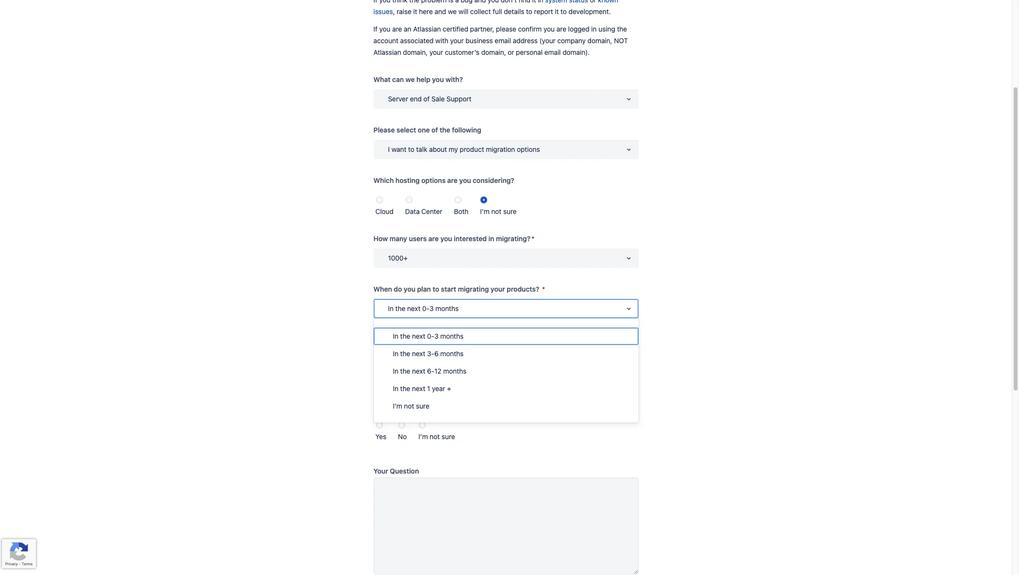 Task type: locate. For each thing, give the bounding box(es) containing it.
report
[[534, 7, 553, 16]]

of right 'one' on the left top
[[432, 126, 438, 134]]

to right the like
[[542, 402, 548, 410]]

in left using
[[592, 25, 597, 33]]

i'm right no
[[419, 433, 428, 441]]

1 horizontal spatial product
[[578, 336, 603, 344]]

Your Question text field
[[374, 478, 639, 575]]

0 horizontal spatial atlassian
[[374, 48, 401, 56]]

1 vertical spatial in
[[489, 235, 495, 243]]

i'm not sure down server
[[419, 433, 455, 441]]

users
[[409, 235, 427, 243]]

help
[[417, 75, 431, 84]]

3 up 6
[[435, 332, 439, 340]]

in down when
[[388, 304, 394, 313]]

options right the migration
[[517, 145, 540, 153]]

1
[[427, 384, 430, 393]]

sure
[[504, 207, 517, 216], [416, 402, 430, 410], [442, 433, 455, 441]]

migrate? right the like
[[550, 402, 578, 410]]

open image for what can we help you with?
[[623, 144, 635, 155]]

do up 3-
[[427, 336, 435, 344]]

1 vertical spatial your
[[430, 48, 443, 56]]

0 vertical spatial *
[[532, 235, 535, 243]]

sen?
[[419, 376, 437, 384]]

2 which from the top
[[374, 336, 394, 344]]

talk
[[416, 145, 428, 153]]

when
[[374, 285, 392, 293]]

2 vertical spatial i'm not sure
[[419, 433, 455, 441]]

option group containing yes
[[374, 416, 639, 443]]

year
[[432, 384, 446, 393]]

not left any
[[404, 402, 414, 410]]

plan
[[417, 285, 431, 293]]

your down with
[[430, 48, 443, 56]]

+
[[447, 384, 452, 393]]

your
[[450, 36, 464, 45], [430, 48, 443, 56], [491, 285, 505, 293]]

0 vertical spatial atlassian
[[413, 25, 441, 33]]

0 vertical spatial 3
[[430, 304, 434, 313]]

0 vertical spatial open image
[[623, 93, 635, 105]]

which
[[374, 176, 394, 185], [374, 336, 394, 344]]

domain, down associated
[[403, 48, 428, 56]]

1 vertical spatial of
[[432, 126, 438, 134]]

will
[[459, 7, 469, 16]]

months up in the next 3-6 months
[[441, 332, 464, 340]]

product right each
[[578, 336, 603, 344]]

of
[[424, 95, 430, 103], [432, 126, 438, 134], [552, 336, 559, 344]]

which left products
[[374, 336, 394, 344]]

not down the considering?
[[492, 207, 502, 216]]

a
[[414, 376, 418, 384]]

1 horizontal spatial want
[[450, 336, 466, 344]]

0 vertical spatial options
[[517, 145, 540, 153]]

0 vertical spatial i'm not sure
[[480, 207, 517, 216]]

cloud
[[376, 207, 394, 216]]

0- up 3-
[[427, 332, 435, 340]]

using
[[599, 25, 616, 33]]

2 horizontal spatial of
[[552, 336, 559, 344]]

marketplace
[[450, 402, 490, 410]]

option group down the considering?
[[374, 190, 639, 218]]

1 horizontal spatial we
[[448, 7, 457, 16]]

1 vertical spatial i'm
[[393, 402, 403, 410]]

1 horizontal spatial in
[[592, 25, 597, 33]]

the
[[617, 25, 627, 33], [440, 126, 451, 134], [396, 304, 406, 313], [400, 332, 410, 340], [525, 336, 535, 344], [400, 349, 410, 358], [400, 367, 410, 375], [400, 384, 410, 393]]

many
[[390, 235, 407, 243]]

0 horizontal spatial email
[[495, 36, 511, 45]]

1 horizontal spatial do
[[427, 336, 435, 344]]

known issues link
[[374, 0, 619, 16]]

option group containing cloud
[[374, 190, 639, 218]]

0 vertical spatial of
[[424, 95, 430, 103]]

not down server
[[430, 433, 440, 441]]

0 vertical spatial not
[[492, 207, 502, 216]]

how
[[374, 235, 388, 243]]

product right my
[[460, 145, 484, 153]]

months down "start"
[[436, 304, 459, 313]]

1 vertical spatial want
[[450, 336, 466, 344]]

i'm not sure up the migrating?
[[480, 207, 517, 216]]

issues
[[374, 7, 393, 16]]

both
[[454, 207, 469, 216]]

in right interested
[[489, 235, 495, 243]]

atlassian up associated
[[413, 25, 441, 33]]

0 horizontal spatial in
[[489, 235, 495, 243]]

sure up the migrating?
[[504, 207, 517, 216]]

None radio
[[455, 197, 462, 203], [399, 422, 406, 429], [455, 197, 462, 203], [399, 422, 406, 429]]

company
[[558, 36, 586, 45]]

0 horizontal spatial not
[[404, 402, 414, 410]]

your right migrating
[[491, 285, 505, 293]]

confirm
[[518, 25, 542, 33]]

0 vertical spatial i'm
[[480, 207, 490, 216]]

you
[[380, 25, 391, 33], [544, 25, 555, 33], [432, 75, 444, 84], [460, 176, 471, 185], [441, 235, 452, 243], [404, 285, 416, 293], [436, 336, 448, 344], [384, 402, 396, 410]]

like
[[529, 402, 540, 410]]

0 vertical spatial in
[[592, 25, 597, 33]]

1 horizontal spatial options
[[517, 145, 540, 153]]

option group for marketplace
[[374, 416, 639, 443]]

0 horizontal spatial domain,
[[403, 48, 428, 56]]

product
[[460, 145, 484, 153], [578, 336, 603, 344]]

do
[[394, 285, 402, 293], [427, 336, 435, 344]]

0 horizontal spatial of
[[424, 95, 430, 103]]

options
[[517, 145, 540, 153], [422, 176, 446, 185]]

in up the what's
[[393, 367, 399, 375]]

want up in the next 3-6 months
[[450, 336, 466, 344]]

0 horizontal spatial product
[[460, 145, 484, 153]]

options right hosting
[[422, 176, 446, 185]]

and
[[435, 7, 446, 16]]

to up which products do you want to migrate? enter the sen of each product below. text field
[[467, 336, 474, 344]]

it right report
[[555, 7, 559, 16]]

1 horizontal spatial sure
[[442, 433, 455, 441]]

0 vertical spatial we
[[448, 7, 457, 16]]

the up in the next 3-6 months
[[400, 332, 410, 340]]

sale
[[432, 95, 445, 103]]

option group down apps
[[374, 416, 639, 443]]

in the next 0-3 months up in the next 3-6 months
[[393, 332, 464, 340]]

of right end at the left
[[424, 95, 430, 103]]

*
[[532, 235, 535, 243], [542, 285, 546, 293]]

1 vertical spatial *
[[542, 285, 546, 293]]

no
[[398, 433, 407, 441]]

1 horizontal spatial migrate?
[[550, 402, 578, 410]]

atlassian down account
[[374, 48, 401, 56]]

0 horizontal spatial want
[[392, 145, 407, 153]]

do right when
[[394, 285, 402, 293]]

any
[[415, 402, 426, 410]]

2 vertical spatial not
[[430, 433, 440, 441]]

0 vertical spatial product
[[460, 145, 484, 153]]

1 vertical spatial 3
[[435, 332, 439, 340]]

in the next 0-3 months down plan
[[388, 304, 459, 313]]

can
[[392, 75, 404, 84]]

have
[[398, 402, 413, 410]]

i'm right the do
[[393, 402, 403, 410]]

open image for which hosting options are you considering?
[[623, 253, 635, 264]]

0 vertical spatial option group
[[374, 190, 639, 218]]

domain, left "or"
[[482, 48, 506, 56]]

open image
[[623, 93, 635, 105], [623, 144, 635, 155], [623, 253, 635, 264]]

the up about
[[440, 126, 451, 134]]

None radio
[[376, 197, 383, 203], [406, 197, 413, 203], [481, 197, 488, 203], [376, 422, 383, 429], [419, 422, 426, 429], [376, 197, 383, 203], [406, 197, 413, 203], [481, 197, 488, 203], [376, 422, 383, 429], [419, 422, 426, 429]]

your down certified
[[450, 36, 464, 45]]

0 vertical spatial sure
[[504, 207, 517, 216]]

in the next 0-3 months
[[388, 304, 459, 313], [393, 332, 464, 340]]

migrating
[[458, 285, 489, 293]]

which left hosting
[[374, 176, 394, 185]]

the up not
[[617, 25, 627, 33]]

1 horizontal spatial email
[[545, 48, 561, 56]]

not
[[492, 207, 502, 216], [404, 402, 414, 410], [430, 433, 440, 441]]

1 open image from the top
[[623, 93, 635, 105]]

migrate? left the enter on the bottom of page
[[476, 336, 504, 344]]

server end of sale support
[[388, 95, 472, 103]]

full
[[493, 7, 502, 16]]

one
[[418, 126, 430, 134]]

in down the what's
[[393, 384, 399, 393]]

* right the migrating?
[[532, 235, 535, 243]]

you left the considering?
[[460, 176, 471, 185]]

0 vertical spatial email
[[495, 36, 511, 45]]

center
[[422, 207, 443, 216]]

are right "users"
[[429, 235, 439, 243]]

products?
[[507, 285, 540, 293]]

1 vertical spatial which
[[374, 336, 394, 344]]

1 option group from the top
[[374, 190, 639, 218]]

0 horizontal spatial options
[[422, 176, 446, 185]]

0 horizontal spatial sure
[[416, 402, 430, 410]]

0 vertical spatial want
[[392, 145, 407, 153]]

i'm
[[480, 207, 490, 216], [393, 402, 403, 410], [419, 433, 428, 441]]

you'd
[[510, 402, 527, 410]]

i'm not sure
[[480, 207, 517, 216], [393, 402, 430, 410], [419, 433, 455, 441]]

1 horizontal spatial not
[[430, 433, 440, 441]]

we
[[448, 7, 457, 16], [406, 75, 415, 84]]

the up the what's
[[400, 367, 410, 375]]

we left will
[[448, 7, 457, 16]]

account
[[374, 36, 399, 45]]

2 horizontal spatial not
[[492, 207, 502, 216]]

it
[[414, 7, 417, 16], [555, 7, 559, 16]]

email
[[495, 36, 511, 45], [545, 48, 561, 56]]

when do you plan to start migrating your products? *
[[374, 285, 546, 293]]

2 option group from the top
[[374, 416, 639, 443]]

1 vertical spatial open image
[[623, 144, 635, 155]]

0 horizontal spatial your
[[430, 48, 443, 56]]

2 vertical spatial i'm
[[419, 433, 428, 441]]

to left talk
[[408, 145, 415, 153]]

3 down plan
[[430, 304, 434, 313]]

domain,
[[588, 36, 613, 45], [403, 48, 428, 56], [482, 48, 506, 56]]

to left report
[[526, 7, 533, 16]]

3 open image from the top
[[623, 253, 635, 264]]

1 horizontal spatial *
[[542, 285, 546, 293]]

2 vertical spatial your
[[491, 285, 505, 293]]

the down products
[[400, 349, 410, 358]]

in
[[388, 304, 394, 313], [393, 332, 399, 340], [393, 349, 399, 358], [393, 367, 399, 375], [393, 384, 399, 393]]

to right report
[[561, 7, 567, 16]]

i'm not sure down in the next 1 year +
[[393, 402, 430, 410]]

the inside if you are an atlassian certified partner, please confirm you are logged in using the account associated with your business email address (your company domain, not atlassian domain, your customer's domain, or personal email domain).
[[617, 25, 627, 33]]

2 open image from the top
[[623, 144, 635, 155]]

6
[[435, 349, 439, 358]]

are up company at the right top
[[557, 25, 567, 33]]

1 horizontal spatial it
[[555, 7, 559, 16]]

development.
[[569, 7, 611, 16]]

are down my
[[448, 176, 458, 185]]

option group
[[374, 190, 639, 218], [374, 416, 639, 443]]

want right i
[[392, 145, 407, 153]]

email down (your
[[545, 48, 561, 56]]

Which products do you want to migrate? Enter the SEN of each product below.  text field
[[374, 350, 639, 369]]

sure down server
[[442, 433, 455, 441]]

, raise it here and we will collect full details to report it to development.
[[393, 7, 611, 16]]

next left 3-
[[412, 349, 426, 358]]

question
[[390, 467, 419, 475]]

0 horizontal spatial we
[[406, 75, 415, 84]]

2 horizontal spatial i'm
[[480, 207, 490, 216]]

if
[[374, 25, 378, 33]]

it left the here
[[414, 7, 417, 16]]

atlassian
[[413, 25, 441, 33], [374, 48, 401, 56]]

1 vertical spatial option group
[[374, 416, 639, 443]]

of right sen
[[552, 336, 559, 344]]

in the next 3-6 months
[[393, 349, 464, 358]]

you right if
[[380, 25, 391, 33]]

1 horizontal spatial of
[[432, 126, 438, 134]]

2 vertical spatial open image
[[623, 253, 635, 264]]

* right products?
[[542, 285, 546, 293]]

i'm right both
[[480, 207, 490, 216]]

we right can
[[406, 75, 415, 84]]

0 vertical spatial do
[[394, 285, 402, 293]]

domain, down using
[[588, 36, 613, 45]]

0 horizontal spatial migrate?
[[476, 336, 504, 344]]

next
[[407, 304, 421, 313], [412, 332, 426, 340], [412, 349, 426, 358], [412, 367, 426, 375], [412, 384, 426, 393]]

0 horizontal spatial it
[[414, 7, 417, 16]]

1 horizontal spatial your
[[450, 36, 464, 45]]

3
[[430, 304, 434, 313], [435, 332, 439, 340]]

want
[[392, 145, 407, 153], [450, 336, 466, 344]]

domain).
[[563, 48, 590, 56]]

0 vertical spatial which
[[374, 176, 394, 185]]

sure down in the next 1 year +
[[416, 402, 430, 410]]

0- down plan
[[423, 304, 430, 313]]

email down please
[[495, 36, 511, 45]]

1 which from the top
[[374, 176, 394, 185]]

2 it from the left
[[555, 7, 559, 16]]



Task type: describe. For each thing, give the bounding box(es) containing it.
what
[[374, 75, 391, 84]]

business
[[466, 36, 493, 45]]

1 vertical spatial product
[[578, 336, 603, 344]]

which products do you want to migrate? enter the sen of each product below.
[[374, 336, 626, 344]]

details
[[504, 7, 525, 16]]

known issues
[[374, 0, 619, 16]]

12
[[435, 367, 442, 375]]

below.
[[605, 336, 626, 344]]

2 horizontal spatial your
[[491, 285, 505, 293]]

please
[[374, 126, 395, 134]]

1 vertical spatial 0-
[[427, 332, 435, 340]]

your
[[374, 467, 388, 475]]

you up 6
[[436, 336, 448, 344]]

open image
[[623, 303, 635, 315]]

,
[[393, 7, 395, 16]]

which hosting options are you considering?
[[374, 176, 515, 185]]

following
[[452, 126, 482, 134]]

1000+
[[388, 254, 408, 262]]

1 vertical spatial atlassian
[[374, 48, 401, 56]]

customer's
[[445, 48, 480, 56]]

1 it from the left
[[414, 7, 417, 16]]

how many users are you interested in migrating? *
[[374, 235, 535, 243]]

migrating?
[[496, 235, 531, 243]]

you up (your
[[544, 25, 555, 33]]

please
[[496, 25, 517, 33]]

1 horizontal spatial domain,
[[482, 48, 506, 56]]

option group for considering?
[[374, 190, 639, 218]]

you right the do
[[384, 402, 396, 410]]

3-
[[427, 349, 435, 358]]

server
[[388, 95, 408, 103]]

months right 12
[[444, 367, 467, 375]]

1 vertical spatial we
[[406, 75, 415, 84]]

1 vertical spatial migrate?
[[550, 402, 578, 410]]

next down plan
[[407, 304, 421, 313]]

0 horizontal spatial *
[[532, 235, 535, 243]]

i want to talk about my product migration options
[[388, 145, 540, 153]]

raise
[[397, 7, 412, 16]]

what's a sen? button
[[374, 364, 443, 390]]

the up products
[[396, 304, 406, 313]]

or
[[508, 48, 515, 56]]

logged
[[569, 25, 590, 33]]

start
[[441, 285, 457, 293]]

which for which products do you want to migrate? enter the sen of each product below.
[[374, 336, 394, 344]]

2 vertical spatial sure
[[442, 433, 455, 441]]

an
[[404, 25, 412, 33]]

0 vertical spatial in the next 0-3 months
[[388, 304, 459, 313]]

please select one of the following
[[374, 126, 482, 134]]

1 vertical spatial i'm not sure
[[393, 402, 430, 410]]

you left plan
[[404, 285, 416, 293]]

1 horizontal spatial i'm
[[419, 433, 428, 441]]

0 horizontal spatial i'm
[[393, 402, 403, 410]]

do you have any server marketplace apps you'd like to migrate?
[[374, 402, 578, 410]]

server
[[428, 402, 448, 410]]

0 horizontal spatial do
[[394, 285, 402, 293]]

associated
[[400, 36, 434, 45]]

1 vertical spatial options
[[422, 176, 446, 185]]

next down a
[[412, 384, 426, 393]]

not
[[614, 36, 628, 45]]

if you are an atlassian certified partner, please confirm you are logged in using the account associated with your business email address (your company domain, not atlassian domain, your customer's domain, or personal email domain).
[[374, 25, 628, 56]]

in the next 6-12 months
[[393, 367, 467, 375]]

1 vertical spatial do
[[427, 336, 435, 344]]

0 vertical spatial migrate?
[[476, 336, 504, 344]]

data center
[[405, 207, 443, 216]]

what can we help you with?
[[374, 75, 463, 84]]

in the next 1 year +
[[393, 384, 452, 393]]

2 horizontal spatial sure
[[504, 207, 517, 216]]

with?
[[446, 75, 463, 84]]

which for which hosting options are you considering?
[[374, 176, 394, 185]]

are left an
[[393, 25, 402, 33]]

yes
[[376, 433, 387, 441]]

here
[[419, 7, 433, 16]]

in up in the next 3-6 months
[[393, 332, 399, 340]]

1 horizontal spatial atlassian
[[413, 25, 441, 33]]

i
[[388, 145, 390, 153]]

1 vertical spatial sure
[[416, 402, 430, 410]]

personal
[[516, 48, 543, 56]]

hosting
[[396, 176, 420, 185]]

select
[[397, 126, 416, 134]]

0 horizontal spatial 3
[[430, 304, 434, 313]]

next up a
[[412, 367, 426, 375]]

data
[[405, 207, 420, 216]]

support
[[447, 95, 472, 103]]

0 vertical spatial your
[[450, 36, 464, 45]]

interested
[[454, 235, 487, 243]]

you left interested
[[441, 235, 452, 243]]

1 vertical spatial not
[[404, 402, 414, 410]]

in inside if you are an atlassian certified partner, please confirm you are logged in using the account associated with your business email address (your company domain, not atlassian domain, your customer's domain, or personal email domain).
[[592, 25, 597, 33]]

1 vertical spatial email
[[545, 48, 561, 56]]

your question
[[374, 467, 419, 475]]

address
[[513, 36, 538, 45]]

apps
[[492, 402, 508, 410]]

6-
[[427, 367, 435, 375]]

do
[[374, 402, 383, 410]]

0 vertical spatial 0-
[[423, 304, 430, 313]]

you right help
[[432, 75, 444, 84]]

products
[[396, 336, 425, 344]]

my
[[449, 145, 458, 153]]

2 vertical spatial of
[[552, 336, 559, 344]]

2 horizontal spatial domain,
[[588, 36, 613, 45]]

months right 6
[[441, 349, 464, 358]]

1 vertical spatial in the next 0-3 months
[[393, 332, 464, 340]]

the left sen
[[525, 336, 535, 344]]

in down products
[[393, 349, 399, 358]]

partner,
[[470, 25, 495, 33]]

what's
[[391, 376, 412, 384]]

considering?
[[473, 176, 515, 185]]

known
[[598, 0, 619, 4]]

(your
[[540, 36, 556, 45]]

migration
[[486, 145, 515, 153]]

with
[[436, 36, 449, 45]]

end
[[410, 95, 422, 103]]

what's a sen?
[[391, 376, 437, 384]]

collect
[[471, 7, 491, 16]]

enter
[[506, 336, 523, 344]]

the down the what's
[[400, 384, 410, 393]]

certified
[[443, 25, 469, 33]]

to right plan
[[433, 285, 440, 293]]

1 horizontal spatial 3
[[435, 332, 439, 340]]

next up in the next 3-6 months
[[412, 332, 426, 340]]



Task type: vqa. For each thing, say whether or not it's contained in the screenshot.
the bottom open icon
no



